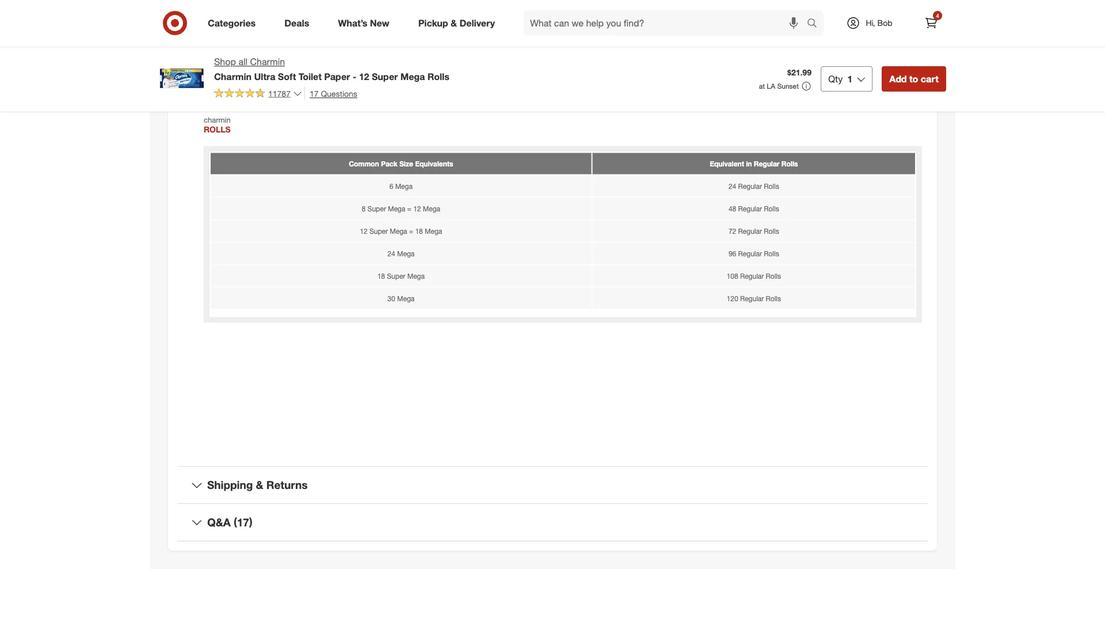 Task type: vqa. For each thing, say whether or not it's contained in the screenshot.
PROVIDED BY COMMON SENSE MEDIA. FOR MORE INFORMATION, VISIT COMMONSENSE.ORG
no



Task type: describe. For each thing, give the bounding box(es) containing it.
imported
[[315, 8, 348, 18]]

q&a
[[207, 516, 231, 529]]

know
[[440, 45, 459, 55]]

super
[[372, 71, 398, 82]]

qty
[[829, 73, 843, 84]]

17 questions link
[[305, 87, 358, 100]]

or
[[351, 45, 359, 55]]

shop
[[214, 56, 236, 67]]

origin made in the usa and imported
[[207, 8, 348, 18]]

hi,
[[867, 18, 876, 28]]

new
[[370, 17, 390, 29]]

incorrect
[[521, 45, 553, 55]]

categories
[[208, 17, 256, 29]]

4
[[937, 12, 940, 19]]

it.
[[485, 45, 491, 55]]

delivery
[[460, 17, 495, 29]]

cart
[[921, 73, 939, 84]]

above
[[272, 45, 294, 55]]

la
[[767, 82, 776, 90]]

if the item details above aren't accurate or complete, we want to know about it. report incorrect product info.
[[207, 45, 600, 55]]

info.
[[585, 45, 600, 55]]

details
[[246, 45, 269, 55]]

bob
[[878, 18, 893, 28]]

aren't
[[296, 45, 316, 55]]

search
[[802, 18, 830, 30]]

shipping
[[207, 478, 253, 492]]

all
[[239, 56, 248, 67]]

size charts
[[207, 84, 266, 98]]

1 vertical spatial the
[[214, 45, 226, 55]]

17 questions
[[310, 88, 358, 98]]

shop all charmin charmin ultra soft toilet paper - 12 super mega rolls
[[214, 56, 450, 82]]

(17)
[[234, 516, 253, 529]]

12
[[359, 71, 370, 82]]

17
[[310, 88, 319, 98]]

charts
[[232, 84, 266, 98]]

0 vertical spatial charmin
[[250, 56, 285, 67]]

what's new
[[338, 17, 390, 29]]

$21.99
[[788, 67, 812, 77]]

image of charmin ultra soft toilet paper - 12 super mega rolls image
[[159, 55, 205, 101]]

4 link
[[919, 10, 945, 36]]

hi, bob
[[867, 18, 893, 28]]

pickup
[[419, 17, 448, 29]]

11787
[[268, 88, 291, 98]]

if
[[207, 45, 212, 55]]

size charts button
[[177, 73, 928, 110]]

q&a (17) button
[[177, 504, 928, 541]]

add
[[890, 73, 908, 84]]

want
[[411, 45, 429, 55]]

shipping & returns
[[207, 478, 308, 492]]



Task type: locate. For each thing, give the bounding box(es) containing it.
& right the pickup
[[451, 17, 457, 29]]

to right want
[[431, 45, 438, 55]]

in
[[258, 8, 264, 18]]

report incorrect product info. button
[[493, 45, 600, 56]]

item
[[228, 45, 243, 55]]

sunset
[[778, 82, 799, 90]]

made
[[235, 8, 256, 18]]

0 vertical spatial to
[[431, 45, 438, 55]]

ultra
[[254, 71, 276, 82]]

charmin up "size charts"
[[214, 71, 252, 82]]

soft
[[278, 71, 296, 82]]

at
[[760, 82, 765, 90]]

usa
[[280, 8, 296, 18]]

0 horizontal spatial the
[[214, 45, 226, 55]]

pickup & delivery
[[419, 17, 495, 29]]

0 horizontal spatial &
[[256, 478, 264, 492]]

origin
[[207, 8, 231, 18]]

rolls
[[428, 71, 450, 82]]

to inside 'add to cart' button
[[910, 73, 919, 84]]

1 vertical spatial to
[[910, 73, 919, 84]]

add to cart
[[890, 73, 939, 84]]

deals link
[[275, 10, 324, 36]]

complete,
[[361, 45, 397, 55]]

& inside "link"
[[451, 17, 457, 29]]

shipping & returns button
[[177, 467, 928, 504]]

add to cart button
[[883, 66, 947, 91]]

charmin
[[250, 56, 285, 67], [214, 71, 252, 82]]

at la sunset
[[760, 82, 799, 90]]

0 horizontal spatial to
[[431, 45, 438, 55]]

& left returns
[[256, 478, 264, 492]]

& for pickup
[[451, 17, 457, 29]]

the right in
[[266, 8, 278, 18]]

qty 1
[[829, 73, 853, 84]]

paper
[[324, 71, 350, 82]]

11787 link
[[214, 87, 302, 101]]

we
[[399, 45, 409, 55]]

categories link
[[198, 10, 270, 36]]

&
[[451, 17, 457, 29], [256, 478, 264, 492]]

1
[[848, 73, 853, 84]]

report
[[493, 45, 518, 55]]

-
[[353, 71, 357, 82]]

to
[[431, 45, 438, 55], [910, 73, 919, 84]]

& inside dropdown button
[[256, 478, 264, 492]]

about
[[462, 45, 483, 55]]

product
[[555, 45, 583, 55]]

what's new link
[[328, 10, 404, 36]]

to right "add"
[[910, 73, 919, 84]]

and
[[299, 8, 312, 18]]

mega
[[401, 71, 425, 82]]

accurate
[[318, 45, 349, 55]]

the right if
[[214, 45, 226, 55]]

questions
[[321, 88, 358, 98]]

q&a (17)
[[207, 516, 253, 529]]

size
[[207, 84, 229, 98]]

toilet
[[299, 71, 322, 82]]

& for shipping
[[256, 478, 264, 492]]

1 horizontal spatial to
[[910, 73, 919, 84]]

returns
[[267, 478, 308, 492]]

0 vertical spatial the
[[266, 8, 278, 18]]

1 horizontal spatial &
[[451, 17, 457, 29]]

0 vertical spatial &
[[451, 17, 457, 29]]

pickup & delivery link
[[409, 10, 510, 36]]

search button
[[802, 10, 830, 38]]

deals
[[285, 17, 309, 29]]

1 vertical spatial charmin
[[214, 71, 252, 82]]

What can we help you find? suggestions appear below search field
[[524, 10, 810, 36]]

1 horizontal spatial the
[[266, 8, 278, 18]]

what's
[[338, 17, 368, 29]]

the
[[266, 8, 278, 18], [214, 45, 226, 55]]

charmin up ultra
[[250, 56, 285, 67]]

1 vertical spatial &
[[256, 478, 264, 492]]



